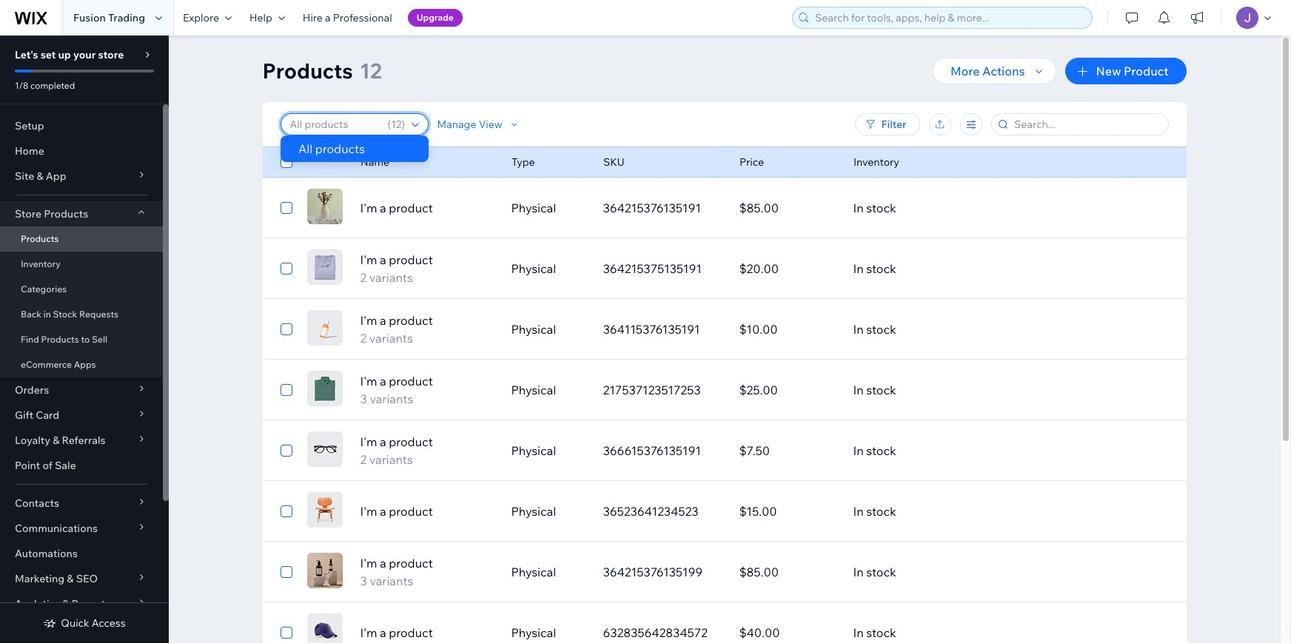 Task type: locate. For each thing, give the bounding box(es) containing it.
1 in stock from the top
[[853, 201, 896, 215]]

2 for 364215375135191
[[360, 270, 367, 285]]

1/8
[[15, 80, 28, 91]]

gift card button
[[0, 403, 163, 428]]

3 in stock from the top
[[853, 322, 896, 337]]

in for 632835642834572
[[853, 626, 864, 640]]

1 vertical spatial i'm a product 3 variants
[[360, 556, 433, 589]]

2 in stock from the top
[[853, 261, 896, 276]]

physical link for 364215375135191
[[502, 251, 594, 287]]

1 2 from the top
[[360, 270, 367, 285]]

4 in stock from the top
[[853, 383, 896, 398]]

referrals
[[62, 434, 106, 447]]

0 horizontal spatial inventory
[[21, 258, 61, 269]]

$7.50
[[739, 443, 770, 458]]

in stock link for 632835642834572
[[844, 615, 1124, 643]]

8 in stock link from the top
[[844, 615, 1124, 643]]

1 horizontal spatial inventory
[[853, 155, 899, 169]]

1 horizontal spatial 12
[[391, 118, 401, 131]]

2 $85.00 link from the top
[[730, 555, 844, 590]]

364215375135191 link
[[594, 251, 730, 287]]

help
[[249, 11, 272, 24]]

3 physical link from the top
[[502, 312, 594, 347]]

1 $85.00 link from the top
[[730, 190, 844, 226]]

5 in stock from the top
[[853, 443, 896, 458]]

5 stock from the top
[[866, 443, 896, 458]]

1 vertical spatial $85.00
[[739, 565, 779, 580]]

variants
[[369, 270, 413, 285], [369, 331, 413, 346], [370, 392, 413, 406], [369, 452, 413, 467], [370, 574, 413, 589]]

communications
[[15, 522, 98, 535]]

i'm
[[360, 201, 377, 215], [360, 252, 377, 267], [360, 313, 377, 328], [360, 374, 377, 389], [360, 435, 377, 449], [360, 504, 377, 519], [360, 556, 377, 571], [360, 626, 377, 640]]

1 i'm a product link from the top
[[351, 199, 502, 217]]

2 in from the top
[[853, 261, 864, 276]]

i'm a product 3 variants for 364215376135199
[[360, 556, 433, 589]]

product
[[389, 201, 433, 215], [389, 252, 433, 267], [389, 313, 433, 328], [389, 374, 433, 389], [389, 435, 433, 449], [389, 504, 433, 519], [389, 556, 433, 571], [389, 626, 433, 640]]

stock for 217537123517253
[[866, 383, 896, 398]]

1 3 from the top
[[360, 392, 367, 406]]

6 physical link from the top
[[502, 494, 594, 529]]

7 physical link from the top
[[502, 555, 594, 590]]

2 2 from the top
[[360, 331, 367, 346]]

2 for 366615376135191
[[360, 452, 367, 467]]

0 vertical spatial inventory
[[853, 155, 899, 169]]

3 i'm from the top
[[360, 313, 377, 328]]

in stock for 632835642834572
[[853, 626, 896, 640]]

up
[[58, 48, 71, 61]]

$10.00 link
[[730, 312, 844, 347]]

2 physical link from the top
[[502, 251, 594, 287]]

marketing & seo
[[15, 572, 98, 586]]

2 in stock link from the top
[[844, 251, 1124, 287]]

inventory down filter button
[[853, 155, 899, 169]]

physical for 364115376135191
[[511, 322, 556, 337]]

6 physical from the top
[[511, 504, 556, 519]]

3 stock from the top
[[866, 322, 896, 337]]

a
[[325, 11, 331, 24], [380, 201, 386, 215], [380, 252, 386, 267], [380, 313, 386, 328], [380, 374, 386, 389], [380, 435, 386, 449], [380, 504, 386, 519], [380, 556, 386, 571], [380, 626, 386, 640]]

5 i'm from the top
[[360, 435, 377, 449]]

2 product from the top
[[389, 252, 433, 267]]

store
[[98, 48, 124, 61]]

0 vertical spatial 2
[[360, 270, 367, 285]]

product
[[1124, 64, 1169, 78]]

8 in from the top
[[853, 626, 864, 640]]

1 vertical spatial inventory
[[21, 258, 61, 269]]

7 in stock link from the top
[[844, 555, 1124, 590]]

1 vertical spatial i'm a product
[[360, 504, 433, 519]]

site & app button
[[0, 164, 163, 189]]

in for 366615376135191
[[853, 443, 864, 458]]

12 down the professional
[[360, 58, 382, 84]]

364115376135191
[[603, 322, 700, 337]]

0 vertical spatial 12
[[360, 58, 382, 84]]

physical for 36523641234523
[[511, 504, 556, 519]]

physical link for 364115376135191
[[502, 312, 594, 347]]

2 i'm a product link from the top
[[351, 503, 502, 520]]

to
[[81, 334, 90, 345]]

1 $85.00 from the top
[[739, 201, 779, 215]]

stock for 366615376135191
[[866, 443, 896, 458]]

home link
[[0, 138, 163, 164]]

1 in stock link from the top
[[844, 190, 1124, 226]]

view
[[479, 118, 502, 131]]

2 vertical spatial i'm a product
[[360, 626, 433, 640]]

0 vertical spatial i'm a product
[[360, 201, 433, 215]]

i'm a product
[[360, 201, 433, 215], [360, 504, 433, 519], [360, 626, 433, 640]]

& right site
[[37, 170, 43, 183]]

gift
[[15, 409, 33, 422]]

1/8 completed
[[15, 80, 75, 91]]

3 physical from the top
[[511, 322, 556, 337]]

3 i'm a product 2 variants from the top
[[360, 435, 433, 467]]

4 stock from the top
[[866, 383, 896, 398]]

ecommerce
[[21, 359, 72, 370]]

4 in from the top
[[853, 383, 864, 398]]

& up quick
[[62, 597, 69, 611]]

filter
[[881, 118, 907, 131]]

reports
[[72, 597, 110, 611]]

app
[[46, 170, 66, 183]]

0 vertical spatial i'm a product 2 variants
[[360, 252, 433, 285]]

6 in stock link from the top
[[844, 494, 1124, 529]]

physical for 632835642834572
[[511, 626, 556, 640]]

None checkbox
[[280, 153, 292, 171], [280, 199, 292, 217], [280, 321, 292, 338], [280, 381, 292, 399], [280, 153, 292, 171], [280, 199, 292, 217], [280, 321, 292, 338], [280, 381, 292, 399]]

name
[[360, 155, 389, 169]]

2 vertical spatial i'm a product link
[[351, 624, 502, 642]]

7 in stock from the top
[[853, 565, 896, 580]]

2 stock from the top
[[866, 261, 896, 276]]

i'm a product 3 variants
[[360, 374, 433, 406], [360, 556, 433, 589]]

2 vertical spatial i'm a product 2 variants
[[360, 435, 433, 467]]

2 i'm a product from the top
[[360, 504, 433, 519]]

in stock link for 36523641234523
[[844, 494, 1124, 529]]

contacts button
[[0, 491, 163, 516]]

1 vertical spatial 2
[[360, 331, 367, 346]]

3 in from the top
[[853, 322, 864, 337]]

$85.00 up $40.00
[[739, 565, 779, 580]]

analytics
[[15, 597, 60, 611]]

3 i'm a product from the top
[[360, 626, 433, 640]]

variants for 366615376135191
[[369, 452, 413, 467]]

all products
[[298, 141, 365, 156]]

physical for 364215376135191
[[511, 201, 556, 215]]

7 physical from the top
[[511, 565, 556, 580]]

in stock link for 364215376135199
[[844, 555, 1124, 590]]

2 physical from the top
[[511, 261, 556, 276]]

in
[[853, 201, 864, 215], [853, 261, 864, 276], [853, 322, 864, 337], [853, 383, 864, 398], [853, 443, 864, 458], [853, 504, 864, 519], [853, 565, 864, 580], [853, 626, 864, 640]]

1 i'm from the top
[[360, 201, 377, 215]]

i'm a product 2 variants
[[360, 252, 433, 285], [360, 313, 433, 346], [360, 435, 433, 467]]

5 physical from the top
[[511, 443, 556, 458]]

2 i'm a product 2 variants from the top
[[360, 313, 433, 346]]

8 in stock from the top
[[853, 626, 896, 640]]

trading
[[108, 11, 145, 24]]

$20.00
[[739, 261, 779, 276]]

6 product from the top
[[389, 504, 433, 519]]

new product button
[[1065, 58, 1186, 84]]

2 vertical spatial 2
[[360, 452, 367, 467]]

12 up all products option
[[391, 118, 401, 131]]

8 i'm from the top
[[360, 626, 377, 640]]

in stock link for 366615376135191
[[844, 433, 1124, 469]]

in stock for 364215375135191
[[853, 261, 896, 276]]

physical link for 632835642834572
[[502, 615, 594, 643]]

632835642834572
[[603, 626, 708, 640]]

5 in stock link from the top
[[844, 433, 1124, 469]]

fusion trading
[[73, 11, 145, 24]]

4 physical link from the top
[[502, 372, 594, 408]]

physical link for 36523641234523
[[502, 494, 594, 529]]

5 in from the top
[[853, 443, 864, 458]]

& right loyalty
[[53, 434, 59, 447]]

point of sale link
[[0, 453, 163, 478]]

6 stock from the top
[[866, 504, 896, 519]]

categories link
[[0, 277, 163, 302]]

point of sale
[[15, 459, 76, 472]]

0 vertical spatial i'm a product link
[[351, 199, 502, 217]]

4 in stock link from the top
[[844, 372, 1124, 408]]

12
[[360, 58, 382, 84], [391, 118, 401, 131]]

3 2 from the top
[[360, 452, 367, 467]]

more
[[951, 64, 980, 78]]

7 stock from the top
[[866, 565, 896, 580]]

products down store at left top
[[21, 233, 59, 244]]

364215376135199
[[603, 565, 703, 580]]

None checkbox
[[280, 260, 292, 278], [280, 442, 292, 460], [280, 503, 292, 520], [280, 563, 292, 581], [280, 624, 292, 642], [280, 260, 292, 278], [280, 442, 292, 460], [280, 503, 292, 520], [280, 563, 292, 581], [280, 624, 292, 642]]

more actions button
[[933, 58, 1056, 84]]

2 i'm a product 3 variants from the top
[[360, 556, 433, 589]]

1 vertical spatial i'm a product link
[[351, 503, 502, 520]]

store products button
[[0, 201, 163, 227]]

0 vertical spatial i'm a product 3 variants
[[360, 374, 433, 406]]

explore
[[183, 11, 219, 24]]

hire
[[303, 11, 323, 24]]

products up ecommerce apps
[[41, 334, 79, 345]]

4 physical from the top
[[511, 383, 556, 398]]

products inside "products" link
[[21, 233, 59, 244]]

in stock for 364215376135191
[[853, 201, 896, 215]]

manage view
[[437, 118, 502, 131]]

1 physical link from the top
[[502, 190, 594, 226]]

0 vertical spatial $85.00 link
[[730, 190, 844, 226]]

physical for 366615376135191
[[511, 443, 556, 458]]

0 vertical spatial $85.00
[[739, 201, 779, 215]]

7 i'm from the top
[[360, 556, 377, 571]]

access
[[92, 617, 126, 630]]

a inside 'hire a professional' link
[[325, 11, 331, 24]]

2 3 from the top
[[360, 574, 367, 589]]

physical link for 217537123517253
[[502, 372, 594, 408]]

back in stock requests
[[21, 309, 119, 320]]

your
[[73, 48, 96, 61]]

0 vertical spatial 3
[[360, 392, 367, 406]]

apps
[[74, 359, 96, 370]]

physical link
[[502, 190, 594, 226], [502, 251, 594, 287], [502, 312, 594, 347], [502, 372, 594, 408], [502, 433, 594, 469], [502, 494, 594, 529], [502, 555, 594, 590], [502, 615, 594, 643]]

in stock for 217537123517253
[[853, 383, 896, 398]]

fusion
[[73, 11, 106, 24]]

let's
[[15, 48, 38, 61]]

$85.00 down price
[[739, 201, 779, 215]]

stock
[[866, 201, 896, 215], [866, 261, 896, 276], [866, 322, 896, 337], [866, 383, 896, 398], [866, 443, 896, 458], [866, 504, 896, 519], [866, 565, 896, 580], [866, 626, 896, 640]]

5 physical link from the top
[[502, 433, 594, 469]]

364215376135199 link
[[594, 555, 730, 590]]

1 vertical spatial $85.00 link
[[730, 555, 844, 590]]

site & app
[[15, 170, 66, 183]]

2 $85.00 from the top
[[739, 565, 779, 580]]

& left seo
[[67, 572, 74, 586]]

3 in stock link from the top
[[844, 312, 1124, 347]]

products down hire in the left of the page
[[262, 58, 353, 84]]

1 i'm a product 3 variants from the top
[[360, 374, 433, 406]]

in stock for 364215376135199
[[853, 565, 896, 580]]

i'm a product 3 variants for 217537123517253
[[360, 374, 433, 406]]

8 stock from the top
[[866, 626, 896, 640]]

364215376135191 link
[[594, 190, 730, 226]]

variants for 217537123517253
[[370, 392, 413, 406]]

orders
[[15, 384, 49, 397]]

7 in from the top
[[853, 565, 864, 580]]

1 vertical spatial i'm a product 2 variants
[[360, 313, 433, 346]]

set
[[40, 48, 56, 61]]

8 physical link from the top
[[502, 615, 594, 643]]

ecommerce apps
[[21, 359, 96, 370]]

hire a professional
[[303, 11, 392, 24]]

8 physical from the top
[[511, 626, 556, 640]]

6 in stock from the top
[[853, 504, 896, 519]]

$85.00 link up $40.00 link
[[730, 555, 844, 590]]

0 horizontal spatial 12
[[360, 58, 382, 84]]

1 i'm a product from the top
[[360, 201, 433, 215]]

1 i'm a product 2 variants from the top
[[360, 252, 433, 285]]

2 for 364115376135191
[[360, 331, 367, 346]]

All products field
[[285, 114, 383, 135]]

contacts
[[15, 497, 59, 510]]

stock
[[53, 309, 77, 320]]

products up "products" link
[[44, 207, 88, 221]]

$85.00 link down price
[[730, 190, 844, 226]]

1 stock from the top
[[866, 201, 896, 215]]

6 in from the top
[[853, 504, 864, 519]]

1 physical from the top
[[511, 201, 556, 215]]

inventory up categories at the top left of page
[[21, 258, 61, 269]]

i'm a product 2 variants for 364115376135191
[[360, 313, 433, 346]]

$20.00 link
[[730, 251, 844, 287]]

$85.00 for 364215376135199
[[739, 565, 779, 580]]

all
[[298, 141, 312, 156]]

sell
[[92, 334, 107, 345]]

i'm a product link for 364215376135191
[[351, 199, 502, 217]]

1 in from the top
[[853, 201, 864, 215]]

$85.00
[[739, 201, 779, 215], [739, 565, 779, 580]]

back
[[21, 309, 41, 320]]

1 vertical spatial 12
[[391, 118, 401, 131]]

orders button
[[0, 378, 163, 403]]

inventory link
[[0, 252, 163, 277]]

ecommerce apps link
[[0, 352, 163, 378]]

products inside "store products" dropdown button
[[44, 207, 88, 221]]

upgrade button
[[408, 9, 463, 27]]

1 vertical spatial 3
[[360, 574, 367, 589]]

3 i'm a product link from the top
[[351, 624, 502, 642]]



Task type: vqa. For each thing, say whether or not it's contained in the screenshot.


Task type: describe. For each thing, give the bounding box(es) containing it.
seo
[[76, 572, 98, 586]]

stock for 364215375135191
[[866, 261, 896, 276]]

site
[[15, 170, 34, 183]]

professional
[[333, 11, 392, 24]]

364115376135191 link
[[594, 312, 730, 347]]

1 product from the top
[[389, 201, 433, 215]]

sidebar element
[[0, 36, 169, 643]]

i'm a product for 632835642834572
[[360, 626, 433, 640]]

home
[[15, 144, 44, 158]]

inventory inside 'link'
[[21, 258, 61, 269]]

store products
[[15, 207, 88, 221]]

Search for tools, apps, help & more... field
[[811, 7, 1088, 28]]

store
[[15, 207, 42, 221]]

366615376135191
[[603, 443, 701, 458]]

in stock link for 364115376135191
[[844, 312, 1124, 347]]

stock for 632835642834572
[[866, 626, 896, 640]]

12 for products 12
[[360, 58, 382, 84]]

more actions
[[951, 64, 1025, 78]]

$25.00
[[739, 383, 778, 398]]

communications button
[[0, 516, 163, 541]]

i'm a product for 36523641234523
[[360, 504, 433, 519]]

let's set up your store
[[15, 48, 124, 61]]

$10.00
[[739, 322, 778, 337]]

364215375135191
[[603, 261, 702, 276]]

in stock for 36523641234523
[[853, 504, 896, 519]]

in stock for 366615376135191
[[853, 443, 896, 458]]

manage
[[437, 118, 476, 131]]

i'm a product for 364215376135191
[[360, 201, 433, 215]]

loyalty & referrals
[[15, 434, 106, 447]]

in for 364215376135199
[[853, 565, 864, 580]]

new
[[1096, 64, 1121, 78]]

manage view button
[[437, 118, 520, 131]]

physical for 364215376135199
[[511, 565, 556, 580]]

$40.00
[[739, 626, 780, 640]]

i'm a product 2 variants for 366615376135191
[[360, 435, 433, 467]]

3 product from the top
[[389, 313, 433, 328]]

& for site
[[37, 170, 43, 183]]

physical link for 364215376135199
[[502, 555, 594, 590]]

marketing
[[15, 572, 65, 586]]

card
[[36, 409, 59, 422]]

help button
[[241, 0, 294, 36]]

quick access button
[[43, 617, 126, 630]]

requests
[[79, 309, 119, 320]]

i'm a product link for 632835642834572
[[351, 624, 502, 642]]

217537123517253 link
[[594, 372, 730, 408]]

stock for 364115376135191
[[866, 322, 896, 337]]

find
[[21, 334, 39, 345]]

& for loyalty
[[53, 434, 59, 447]]

36523641234523
[[603, 504, 699, 519]]

completed
[[30, 80, 75, 91]]

stock for 36523641234523
[[866, 504, 896, 519]]

quick access
[[61, 617, 126, 630]]

4 product from the top
[[389, 374, 433, 389]]

2 i'm from the top
[[360, 252, 377, 267]]

$7.50 link
[[730, 433, 844, 469]]

$25.00 link
[[730, 372, 844, 408]]

36523641234523 link
[[594, 494, 730, 529]]

in for 217537123517253
[[853, 383, 864, 398]]

variants for 364115376135191
[[369, 331, 413, 346]]

i'm a product link for 36523641234523
[[351, 503, 502, 520]]

in stock link for 217537123517253
[[844, 372, 1124, 408]]

(
[[387, 118, 391, 131]]

in for 364115376135191
[[853, 322, 864, 337]]

type
[[511, 155, 535, 169]]

3 for 217537123517253
[[360, 392, 367, 406]]

in
[[43, 309, 51, 320]]

364215376135191
[[603, 201, 701, 215]]

products 12
[[262, 58, 382, 84]]

products
[[315, 141, 365, 156]]

5 product from the top
[[389, 435, 433, 449]]

point
[[15, 459, 40, 472]]

stock for 364215376135191
[[866, 201, 896, 215]]

6 i'm from the top
[[360, 504, 377, 519]]

4 i'm from the top
[[360, 374, 377, 389]]

actions
[[983, 64, 1025, 78]]

price
[[739, 155, 764, 169]]

physical link for 366615376135191
[[502, 433, 594, 469]]

366615376135191 link
[[594, 433, 730, 469]]

sale
[[55, 459, 76, 472]]

products inside the find products to sell link
[[41, 334, 79, 345]]

analytics & reports
[[15, 597, 110, 611]]

in stock for 364115376135191
[[853, 322, 896, 337]]

217537123517253
[[603, 383, 701, 398]]

find products to sell
[[21, 334, 107, 345]]

find products to sell link
[[0, 327, 163, 352]]

automations link
[[0, 541, 163, 566]]

all products option
[[280, 135, 428, 162]]

$85.00 for 364215376135191
[[739, 201, 779, 215]]

in stock link for 364215375135191
[[844, 251, 1124, 287]]

of
[[43, 459, 52, 472]]

8 product from the top
[[389, 626, 433, 640]]

$15.00
[[739, 504, 777, 519]]

$85.00 link for 364215376135191
[[730, 190, 844, 226]]

in for 364215376135191
[[853, 201, 864, 215]]

& for analytics
[[62, 597, 69, 611]]

physical link for 364215376135191
[[502, 190, 594, 226]]

back in stock requests link
[[0, 302, 163, 327]]

3 for 364215376135199
[[360, 574, 367, 589]]

$85.00 link for 364215376135199
[[730, 555, 844, 590]]

i'm a product 2 variants for 364215375135191
[[360, 252, 433, 285]]

variants for 364215375135191
[[369, 270, 413, 285]]

7 product from the top
[[389, 556, 433, 571]]

12 for ( 12 )
[[391, 118, 401, 131]]

632835642834572 link
[[594, 615, 730, 643]]

filter button
[[855, 113, 920, 135]]

variants for 364215376135199
[[370, 574, 413, 589]]

quick
[[61, 617, 89, 630]]

automations
[[15, 547, 78, 560]]

sku
[[603, 155, 624, 169]]

hire a professional link
[[294, 0, 401, 36]]

physical for 217537123517253
[[511, 383, 556, 398]]

& for marketing
[[67, 572, 74, 586]]

Search... field
[[1009, 114, 1163, 135]]

in for 364215375135191
[[853, 261, 864, 276]]

in for 36523641234523
[[853, 504, 864, 519]]

stock for 364215376135199
[[866, 565, 896, 580]]

loyalty & referrals button
[[0, 428, 163, 453]]

physical for 364215375135191
[[511, 261, 556, 276]]

)
[[401, 118, 405, 131]]

in stock link for 364215376135191
[[844, 190, 1124, 226]]

upgrade
[[417, 12, 454, 23]]



